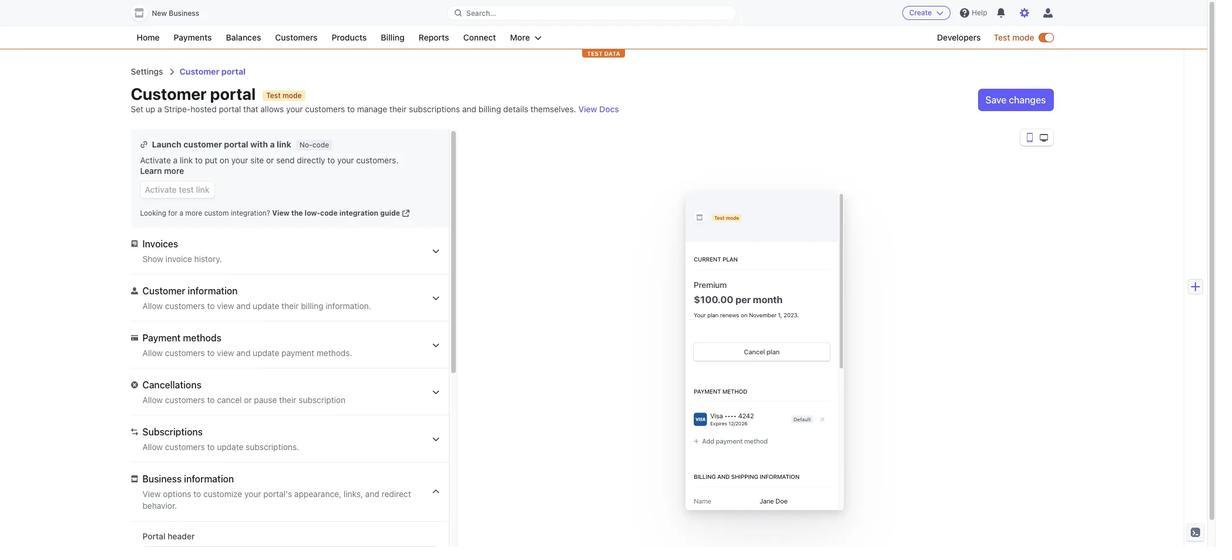 Task type: vqa. For each thing, say whether or not it's contained in the screenshot.


Task type: describe. For each thing, give the bounding box(es) containing it.
customer for information
[[143, 286, 185, 296]]

products link
[[326, 31, 373, 45]]

cancel
[[744, 348, 765, 356]]

current plan
[[694, 256, 738, 263]]

add
[[702, 438, 714, 445]]

with
[[250, 139, 268, 149]]

billing inside 'customer information allow customers to view and update their billing information.'
[[301, 301, 324, 311]]

business inside business information view options to customize your portal's appearance, links, and redirect behavior.
[[143, 474, 182, 484]]

Search… search field
[[448, 6, 737, 20]]

your
[[694, 312, 706, 319]]

billing for billing and shipping information
[[694, 473, 716, 480]]

on inside activate a link to put on your site or send directly to your customers. learn more
[[220, 155, 229, 165]]

subscriptions
[[409, 104, 460, 114]]

connect
[[463, 32, 496, 42]]

search…
[[467, 9, 496, 17]]

activate a link to put on your site or send directly to your customers. learn more
[[140, 155, 399, 176]]

test data
[[587, 50, 621, 57]]

view inside test mode set up a stripe-hosted portal that allows your customers to manage their subscriptions and billing details themselves. view docs
[[579, 104, 598, 114]]

no-
[[300, 140, 313, 149]]

save changes
[[986, 95, 1047, 105]]

or inside the cancellations allow customers to cancel or pause their subscription
[[244, 395, 252, 405]]

2 vertical spatial portal
[[224, 139, 248, 149]]

history.
[[194, 254, 222, 264]]

plan for current
[[723, 256, 738, 263]]

data
[[605, 50, 621, 57]]

visa •••• 4242 expires 12/2026
[[710, 412, 754, 427]]

customer information allow customers to view and update their billing information.
[[143, 286, 371, 311]]

save
[[986, 95, 1007, 105]]

cancel plan link
[[694, 343, 830, 361]]

docs
[[600, 104, 619, 114]]

your inside business information view options to customize your portal's appearance, links, and redirect behavior.
[[244, 489, 261, 499]]

activate for activate a link to put on your site or send directly to your customers. learn more
[[140, 155, 171, 165]]

0 vertical spatial method
[[723, 388, 748, 395]]

test
[[587, 50, 603, 57]]

1 vertical spatial method
[[744, 438, 768, 445]]

more
[[510, 32, 530, 42]]

up
[[146, 104, 155, 114]]

current
[[694, 256, 721, 263]]

send
[[276, 155, 295, 165]]

link for a
[[180, 155, 193, 165]]

business information view options to customize your portal's appearance, links, and redirect behavior.
[[143, 474, 411, 511]]

doe
[[776, 497, 788, 505]]

cancel plan
[[744, 348, 780, 356]]

test mode set up a stripe-hosted portal that allows your customers to manage their subscriptions and billing details themselves. view docs
[[131, 91, 619, 114]]

view inside business information view options to customize your portal's appearance, links, and redirect behavior.
[[143, 489, 161, 499]]

subscriptions
[[143, 427, 203, 437]]

for
[[168, 209, 178, 217]]

reports
[[419, 32, 449, 42]]

portal header
[[143, 531, 195, 541]]

0 horizontal spatial test mode
[[714, 214, 739, 221]]

plan for cancel
[[767, 348, 780, 356]]

manage
[[357, 104, 387, 114]]

12/2026
[[729, 420, 748, 427]]

portal
[[143, 531, 166, 541]]

allow inside subscriptions allow customers to update subscriptions.
[[143, 442, 163, 452]]

a right for
[[180, 209, 183, 217]]

customers.
[[356, 155, 399, 165]]

billing and shipping information
[[694, 473, 800, 480]]

pause
[[254, 395, 277, 405]]

1,
[[778, 312, 782, 319]]

information up doe on the right bottom of the page
[[760, 473, 800, 480]]

view the low-code integration guide link
[[270, 209, 410, 218]]

put
[[205, 155, 218, 165]]

update for information
[[253, 301, 279, 311]]

to inside the payment methods allow customers to view and update payment methods.
[[207, 348, 215, 358]]

show
[[143, 254, 163, 264]]

customer
[[184, 139, 222, 149]]

renews
[[720, 312, 739, 319]]

themselves.
[[531, 104, 576, 114]]

0 vertical spatial test mode
[[994, 32, 1035, 42]]

your left the site on the left top
[[231, 155, 248, 165]]

1 horizontal spatial more
[[185, 209, 202, 217]]

developers
[[938, 32, 981, 42]]

jane doe
[[760, 497, 788, 505]]

header
[[168, 531, 195, 541]]

home link
[[131, 31, 166, 45]]

customers inside subscriptions allow customers to update subscriptions.
[[165, 442, 205, 452]]

test inside test mode set up a stripe-hosted portal that allows your customers to manage their subscriptions and billing details themselves. view docs
[[266, 91, 281, 100]]

learn
[[140, 166, 162, 176]]

customize
[[203, 489, 242, 499]]

guide
[[380, 209, 400, 217]]

products
[[332, 32, 367, 42]]

subscription
[[299, 395, 346, 405]]

subscriptions.
[[246, 442, 299, 452]]

developers link
[[932, 31, 987, 45]]

visa
[[710, 412, 723, 420]]

integration?
[[231, 209, 270, 217]]

0 vertical spatial code
[[313, 140, 329, 149]]

name
[[694, 497, 711, 505]]

their inside test mode set up a stripe-hosted portal that allows your customers to manage their subscriptions and billing details themselves. view docs
[[390, 104, 407, 114]]

subscriptions allow customers to update subscriptions.
[[143, 427, 299, 452]]

integration
[[340, 209, 379, 217]]

launch
[[152, 139, 182, 149]]

default
[[794, 416, 811, 422]]

new
[[152, 9, 167, 18]]

customers inside test mode set up a stripe-hosted portal that allows your customers to manage their subscriptions and billing details themselves. view docs
[[305, 104, 345, 114]]

business inside button
[[169, 9, 199, 18]]

links,
[[344, 489, 363, 499]]

redirect
[[382, 489, 411, 499]]

payment inside add payment method link
[[716, 438, 743, 445]]

mode inside test mode set up a stripe-hosted portal that allows your customers to manage their subscriptions and billing details themselves. view docs
[[283, 91, 302, 100]]

no-code
[[300, 140, 329, 149]]



Task type: locate. For each thing, give the bounding box(es) containing it.
customers link
[[269, 31, 324, 45]]

payment inside the payment methods allow customers to view and update payment methods.
[[143, 333, 181, 343]]

and up the cancellations allow customers to cancel or pause their subscription
[[236, 348, 251, 358]]

and up the payment methods allow customers to view and update payment methods.
[[236, 301, 251, 311]]

to inside the cancellations allow customers to cancel or pause their subscription
[[207, 395, 215, 405]]

view down methods
[[217, 348, 234, 358]]

more button
[[505, 31, 548, 45]]

that
[[243, 104, 258, 114]]

connect link
[[458, 31, 502, 45]]

more up activate test link
[[164, 166, 184, 176]]

a
[[158, 104, 162, 114], [270, 139, 275, 149], [173, 155, 178, 165], [180, 209, 183, 217]]

method down 12/2026
[[744, 438, 768, 445]]

information for business information
[[184, 474, 234, 484]]

1 vertical spatial billing
[[301, 301, 324, 311]]

information down history. at the left of the page
[[188, 286, 238, 296]]

information.
[[326, 301, 371, 311]]

and right 'subscriptions'
[[462, 104, 477, 114]]

2 horizontal spatial mode
[[1013, 32, 1035, 42]]

payments
[[174, 32, 212, 42]]

changes
[[1009, 95, 1047, 105]]

customer inside 'customer information allow customers to view and update their billing information.'
[[143, 286, 185, 296]]

2 view from the top
[[217, 348, 234, 358]]

0 vertical spatial on
[[220, 155, 229, 165]]

customer for portal
[[180, 66, 219, 76]]

options
[[163, 489, 191, 499]]

mode
[[1013, 32, 1035, 42], [283, 91, 302, 100], [726, 214, 739, 221]]

notifications image
[[997, 8, 1007, 18]]

or left pause
[[244, 395, 252, 405]]

0 vertical spatial their
[[390, 104, 407, 114]]

allow down cancellations at the bottom of the page
[[143, 395, 163, 405]]

portal down balances link in the left top of the page
[[222, 66, 246, 76]]

allow inside the payment methods allow customers to view and update payment methods.
[[143, 348, 163, 358]]

link right test
[[196, 185, 210, 195]]

activate up learn
[[140, 155, 171, 165]]

link up send
[[277, 139, 291, 149]]

customers down cancellations at the bottom of the page
[[165, 395, 205, 405]]

customers inside the payment methods allow customers to view and update payment methods.
[[165, 348, 205, 358]]

activate for activate test link
[[145, 185, 177, 195]]

1 vertical spatial code
[[320, 209, 338, 217]]

1 vertical spatial portal
[[219, 104, 241, 114]]

payment left methods.
[[282, 348, 315, 358]]

your plan renews on november 1, 2023 .
[[694, 312, 799, 319]]

custom
[[204, 209, 229, 217]]

their inside the cancellations allow customers to cancel or pause their subscription
[[279, 395, 297, 405]]

view the low-code integration guide
[[272, 209, 400, 217]]

2 vertical spatial test
[[714, 214, 725, 221]]

to up methods
[[207, 301, 215, 311]]

billing up name at the right bottom of the page
[[694, 473, 716, 480]]

1 vertical spatial business
[[143, 474, 182, 484]]

1 horizontal spatial test mode
[[994, 32, 1035, 42]]

their right manage
[[390, 104, 407, 114]]

and left shipping
[[717, 473, 730, 480]]

cancel
[[217, 395, 242, 405]]

1 view from the top
[[217, 301, 234, 311]]

payment inside the payment methods allow customers to view and update payment methods.
[[282, 348, 315, 358]]

activate test link button
[[140, 182, 214, 198]]

billing inside "link"
[[381, 32, 405, 42]]

0 horizontal spatial on
[[220, 155, 229, 165]]

settings link
[[131, 66, 163, 76]]

a right up
[[158, 104, 162, 114]]

information for customer information
[[188, 286, 238, 296]]

allow
[[143, 301, 163, 311], [143, 348, 163, 358], [143, 395, 163, 405], [143, 442, 163, 452]]

••••
[[725, 412, 737, 420]]

customers up methods
[[165, 301, 205, 311]]

2 vertical spatial their
[[279, 395, 297, 405]]

test mode
[[994, 32, 1035, 42], [714, 214, 739, 221]]

information inside 'customer information allow customers to view and update their billing information.'
[[188, 286, 238, 296]]

their up the payment methods allow customers to view and update payment methods.
[[282, 301, 299, 311]]

3 allow from the top
[[143, 395, 163, 405]]

0 horizontal spatial billing
[[381, 32, 405, 42]]

invoices
[[143, 239, 178, 249]]

link inside button
[[196, 185, 210, 195]]

0 vertical spatial billing
[[479, 104, 501, 114]]

1 vertical spatial update
[[253, 348, 279, 358]]

premium $100.00 per month
[[694, 280, 783, 306]]

your left customers.
[[337, 155, 354, 165]]

plan right the your
[[707, 312, 719, 319]]

to left manage
[[347, 104, 355, 114]]

and inside test mode set up a stripe-hosted portal that allows your customers to manage their subscriptions and billing details themselves. view docs
[[462, 104, 477, 114]]

0 horizontal spatial link
[[180, 155, 193, 165]]

a down the launch
[[173, 155, 178, 165]]

a inside activate a link to put on your site or send directly to your customers. learn more
[[173, 155, 178, 165]]

billing
[[381, 32, 405, 42], [694, 473, 716, 480]]

billing left details
[[479, 104, 501, 114]]

customers
[[275, 32, 318, 42]]

method up ••••
[[723, 388, 748, 395]]

view inside the payment methods allow customers to view and update payment methods.
[[217, 348, 234, 358]]

more inside activate a link to put on your site or send directly to your customers. learn more
[[164, 166, 184, 176]]

view up behavior.
[[143, 489, 161, 499]]

allow inside 'customer information allow customers to view and update their billing information.'
[[143, 301, 163, 311]]

low-
[[305, 209, 320, 217]]

1 vertical spatial customer
[[143, 286, 185, 296]]

update up the payment methods allow customers to view and update payment methods.
[[253, 301, 279, 311]]

1 vertical spatial test
[[266, 91, 281, 100]]

help
[[972, 8, 988, 17]]

2 vertical spatial link
[[196, 185, 210, 195]]

information up customize
[[184, 474, 234, 484]]

update
[[253, 301, 279, 311], [253, 348, 279, 358], [217, 442, 244, 452]]

4 allow from the top
[[143, 442, 163, 452]]

1 horizontal spatial view
[[272, 209, 290, 217]]

4242
[[738, 412, 754, 420]]

billing left reports
[[381, 32, 405, 42]]

portal left with at the left top of page
[[224, 139, 248, 149]]

information inside business information view options to customize your portal's appearance, links, and redirect behavior.
[[184, 474, 234, 484]]

1 allow from the top
[[143, 301, 163, 311]]

0 horizontal spatial billing
[[301, 301, 324, 311]]

0 horizontal spatial view
[[143, 489, 161, 499]]

payment method
[[694, 388, 748, 395]]

site
[[250, 155, 264, 165]]

payment for method
[[694, 388, 721, 395]]

and inside the payment methods allow customers to view and update payment methods.
[[236, 348, 251, 358]]

shipping
[[731, 473, 758, 480]]

allow down 'subscriptions'
[[143, 442, 163, 452]]

business up the options
[[143, 474, 182, 484]]

1 horizontal spatial plan
[[723, 256, 738, 263]]

.
[[798, 312, 799, 319]]

0 vertical spatial view
[[579, 104, 598, 114]]

the
[[291, 209, 303, 217]]

create
[[910, 8, 932, 17]]

or right the site on the left top
[[266, 155, 274, 165]]

0 vertical spatial business
[[169, 9, 199, 18]]

0 vertical spatial payment
[[143, 333, 181, 343]]

view for methods
[[217, 348, 234, 358]]

payment left methods
[[143, 333, 181, 343]]

test
[[179, 185, 194, 195]]

1 vertical spatial on
[[741, 312, 748, 319]]

1 horizontal spatial payment
[[716, 438, 743, 445]]

link down customer at the top left
[[180, 155, 193, 165]]

hosted
[[191, 104, 217, 114]]

your right allows
[[286, 104, 303, 114]]

and inside 'customer information allow customers to view and update their billing information.'
[[236, 301, 251, 311]]

more right for
[[185, 209, 202, 217]]

update up the cancellations allow customers to cancel or pause their subscription
[[253, 348, 279, 358]]

customer
[[180, 66, 219, 76], [143, 286, 185, 296]]

to inside test mode set up a stripe-hosted portal that allows your customers to manage their subscriptions and billing details themselves. view docs
[[347, 104, 355, 114]]

customers down 'subscriptions'
[[165, 442, 205, 452]]

1 vertical spatial view
[[217, 348, 234, 358]]

1 horizontal spatial billing
[[479, 104, 501, 114]]

plan for your
[[707, 312, 719, 319]]

view for information
[[217, 301, 234, 311]]

customer down show
[[143, 286, 185, 296]]

1 horizontal spatial test
[[714, 214, 725, 221]]

payment for methods
[[143, 333, 181, 343]]

0 horizontal spatial mode
[[283, 91, 302, 100]]

1 horizontal spatial mode
[[726, 214, 739, 221]]

add payment method link
[[694, 436, 768, 446]]

view left the the
[[272, 209, 290, 217]]

test mode down 'notifications' icon
[[994, 32, 1035, 42]]

1 vertical spatial more
[[185, 209, 202, 217]]

1 vertical spatial or
[[244, 395, 252, 405]]

expires
[[710, 420, 727, 427]]

customer down payments link
[[180, 66, 219, 76]]

1 horizontal spatial billing
[[694, 473, 716, 480]]

save changes button
[[979, 89, 1054, 111]]

customers inside the cancellations allow customers to cancel or pause their subscription
[[165, 395, 205, 405]]

1 vertical spatial payment
[[694, 388, 721, 395]]

1 horizontal spatial link
[[196, 185, 210, 195]]

more
[[164, 166, 184, 176], [185, 209, 202, 217]]

2 horizontal spatial test
[[994, 32, 1011, 42]]

billing link
[[375, 31, 411, 45]]

2 vertical spatial plan
[[767, 348, 780, 356]]

activate inside button
[[145, 185, 177, 195]]

0 vertical spatial update
[[253, 301, 279, 311]]

view docs link
[[579, 103, 619, 115]]

2 horizontal spatial view
[[579, 104, 598, 114]]

1 vertical spatial activate
[[145, 185, 177, 195]]

2 vertical spatial update
[[217, 442, 244, 452]]

1 vertical spatial billing
[[694, 473, 716, 480]]

1 horizontal spatial or
[[266, 155, 274, 165]]

or
[[266, 155, 274, 165], [244, 395, 252, 405]]

0 horizontal spatial payment
[[282, 348, 315, 358]]

business right new
[[169, 9, 199, 18]]

allow up cancellations at the bottom of the page
[[143, 348, 163, 358]]

test
[[994, 32, 1011, 42], [266, 91, 281, 100], [714, 214, 725, 221]]

1 vertical spatial test mode
[[714, 214, 739, 221]]

0 horizontal spatial payment
[[143, 333, 181, 343]]

help button
[[956, 4, 992, 22]]

on right put
[[220, 155, 229, 165]]

customers down methods
[[165, 348, 205, 358]]

test mode up 'current plan' at the top right of page
[[714, 214, 739, 221]]

0 vertical spatial payment
[[282, 348, 315, 358]]

methods
[[183, 333, 222, 343]]

2 horizontal spatial plan
[[767, 348, 780, 356]]

their inside 'customer information allow customers to view and update their billing information.'
[[282, 301, 299, 311]]

plan right cancel
[[767, 348, 780, 356]]

update inside 'customer information allow customers to view and update their billing information.'
[[253, 301, 279, 311]]

launch customer portal with a link
[[152, 139, 291, 149]]

to left cancel
[[207, 395, 215, 405]]

billing inside test mode set up a stripe-hosted portal that allows your customers to manage their subscriptions and billing details themselves. view docs
[[479, 104, 501, 114]]

portal's
[[263, 489, 292, 499]]

plan
[[723, 256, 738, 263], [707, 312, 719, 319], [767, 348, 780, 356]]

to inside business information view options to customize your portal's appearance, links, and redirect behavior.
[[194, 489, 201, 499]]

0 vertical spatial activate
[[140, 155, 171, 165]]

and inside business information view options to customize your portal's appearance, links, and redirect behavior.
[[365, 489, 380, 499]]

details
[[504, 104, 529, 114]]

1 vertical spatial view
[[272, 209, 290, 217]]

your left portal's
[[244, 489, 261, 499]]

your inside test mode set up a stripe-hosted portal that allows your customers to manage their subscriptions and billing details themselves. view docs
[[286, 104, 303, 114]]

link for test
[[196, 185, 210, 195]]

reports link
[[413, 31, 455, 45]]

portal left that
[[219, 104, 241, 114]]

per
[[736, 294, 751, 306]]

0 vertical spatial mode
[[1013, 32, 1035, 42]]

2023
[[784, 312, 798, 319]]

update left subscriptions.
[[217, 442, 244, 452]]

home
[[137, 32, 160, 42]]

appearance,
[[294, 489, 342, 499]]

1 vertical spatial plan
[[707, 312, 719, 319]]

and right links,
[[365, 489, 380, 499]]

plan right current
[[723, 256, 738, 263]]

update inside subscriptions allow customers to update subscriptions.
[[217, 442, 244, 452]]

1 vertical spatial payment
[[716, 438, 743, 445]]

2 horizontal spatial link
[[277, 139, 291, 149]]

activate test link
[[145, 185, 210, 195]]

0 horizontal spatial more
[[164, 166, 184, 176]]

to up customize
[[207, 442, 215, 452]]

billing for billing
[[381, 32, 405, 42]]

customers
[[305, 104, 345, 114], [165, 301, 205, 311], [165, 348, 205, 358], [165, 395, 205, 405], [165, 442, 205, 452]]

new business
[[152, 9, 199, 18]]

to right the options
[[194, 489, 201, 499]]

2 allow from the top
[[143, 348, 163, 358]]

link
[[277, 139, 291, 149], [180, 155, 193, 165], [196, 185, 210, 195]]

your
[[286, 104, 303, 114], [231, 155, 248, 165], [337, 155, 354, 165], [244, 489, 261, 499]]

to down methods
[[207, 348, 215, 358]]

on
[[220, 155, 229, 165], [741, 312, 748, 319]]

cancellations allow customers to cancel or pause their subscription
[[143, 380, 346, 405]]

allow down show
[[143, 301, 163, 311]]

0 vertical spatial customer
[[180, 66, 219, 76]]

update for methods
[[253, 348, 279, 358]]

view up methods
[[217, 301, 234, 311]]

test down 'notifications' icon
[[994, 32, 1011, 42]]

link inside activate a link to put on your site or send directly to your customers. learn more
[[180, 155, 193, 165]]

create button
[[903, 6, 951, 20]]

update inside the payment methods allow customers to view and update payment methods.
[[253, 348, 279, 358]]

test up allows
[[266, 91, 281, 100]]

2 vertical spatial mode
[[726, 214, 739, 221]]

view inside 'customer information allow customers to view and update their billing information.'
[[217, 301, 234, 311]]

activate inside activate a link to put on your site or send directly to your customers. learn more
[[140, 155, 171, 165]]

Search… text field
[[448, 6, 737, 20]]

their right pause
[[279, 395, 297, 405]]

activate down learn more 'link'
[[145, 185, 177, 195]]

1 vertical spatial their
[[282, 301, 299, 311]]

1 horizontal spatial payment
[[694, 388, 721, 395]]

a right with at the left top of page
[[270, 139, 275, 149]]

code left the integration
[[320, 209, 338, 217]]

payment down 12/2026
[[716, 438, 743, 445]]

month
[[753, 294, 783, 306]]

jane
[[760, 497, 774, 505]]

customers up no-code
[[305, 104, 345, 114]]

to right 'directly' at left
[[328, 155, 335, 165]]

portal inside test mode set up a stripe-hosted portal that allows your customers to manage their subscriptions and billing details themselves. view docs
[[219, 104, 241, 114]]

0 horizontal spatial or
[[244, 395, 252, 405]]

payment methods allow customers to view and update payment methods.
[[143, 333, 352, 358]]

0 vertical spatial test
[[994, 32, 1011, 42]]

allows
[[261, 104, 284, 114]]

0 vertical spatial view
[[217, 301, 234, 311]]

billing left information.
[[301, 301, 324, 311]]

test up 'current plan' at the top right of page
[[714, 214, 725, 221]]

1 vertical spatial link
[[180, 155, 193, 165]]

november
[[749, 312, 777, 319]]

to inside 'customer information allow customers to view and update their billing information.'
[[207, 301, 215, 311]]

2 vertical spatial view
[[143, 489, 161, 499]]

0 vertical spatial portal
[[222, 66, 246, 76]]

allow inside the cancellations allow customers to cancel or pause their subscription
[[143, 395, 163, 405]]

0 vertical spatial link
[[277, 139, 291, 149]]

0 vertical spatial billing
[[381, 32, 405, 42]]

code up 'directly' at left
[[313, 140, 329, 149]]

to left put
[[195, 155, 203, 165]]

1 horizontal spatial on
[[741, 312, 748, 319]]

0 horizontal spatial plan
[[707, 312, 719, 319]]

0 vertical spatial or
[[266, 155, 274, 165]]

1 vertical spatial mode
[[283, 91, 302, 100]]

0 horizontal spatial test
[[266, 91, 281, 100]]

0 vertical spatial plan
[[723, 256, 738, 263]]

0 vertical spatial more
[[164, 166, 184, 176]]

payment up visa
[[694, 388, 721, 395]]

view left docs
[[579, 104, 598, 114]]

balances link
[[220, 31, 267, 45]]

customers inside 'customer information allow customers to view and update their billing information.'
[[165, 301, 205, 311]]

or inside activate a link to put on your site or send directly to your customers. learn more
[[266, 155, 274, 165]]

to inside subscriptions allow customers to update subscriptions.
[[207, 442, 215, 452]]

plan inside cancel plan link
[[767, 348, 780, 356]]

a inside test mode set up a stripe-hosted portal that allows your customers to manage their subscriptions and billing details themselves. view docs
[[158, 104, 162, 114]]

new business button
[[131, 5, 211, 21]]

on right renews
[[741, 312, 748, 319]]



